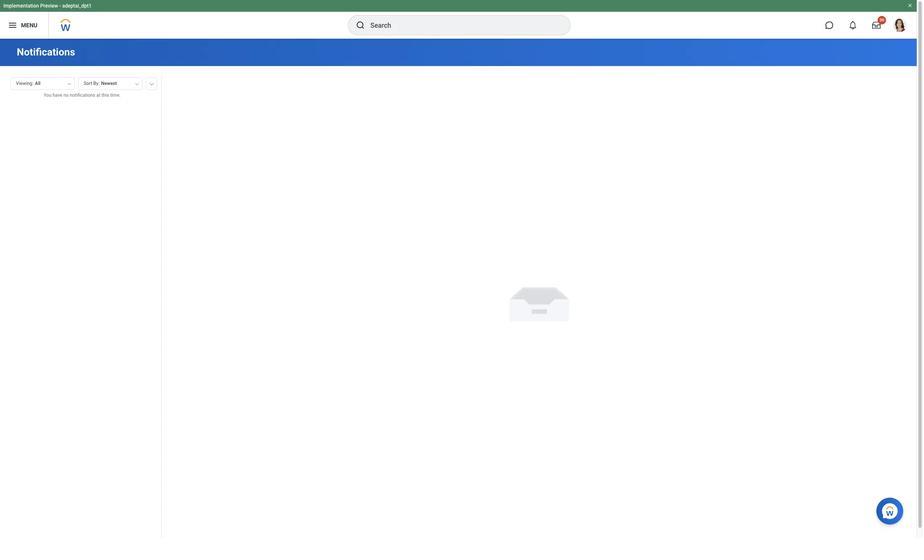 Task type: vqa. For each thing, say whether or not it's contained in the screenshot.
More icon
yes



Task type: describe. For each thing, give the bounding box(es) containing it.
no
[[63, 93, 69, 98]]

preview
[[40, 3, 58, 9]]

by:
[[93, 81, 100, 86]]

justify image
[[8, 20, 18, 30]]

viewing: all
[[16, 81, 40, 86]]

sort by: newest
[[84, 81, 117, 86]]

at
[[96, 93, 101, 98]]

implementation preview -   adeptai_dpt1
[[3, 3, 92, 9]]

viewing:
[[16, 81, 33, 86]]

notifications large image
[[850, 21, 858, 29]]

reading pane region
[[162, 66, 918, 538]]

inbox large image
[[873, 21, 881, 29]]

-
[[59, 3, 61, 9]]

30
[[880, 18, 885, 22]]

implementation
[[3, 3, 39, 9]]

tab panel inside notifications main content
[[0, 74, 161, 538]]

you
[[44, 93, 52, 98]]



Task type: locate. For each thing, give the bounding box(es) containing it.
adeptai_dpt1
[[62, 3, 92, 9]]

newest
[[101, 81, 117, 86]]

close environment banner image
[[908, 3, 913, 8]]

profile logan mcneil image
[[894, 19, 908, 34]]

notifications
[[17, 46, 75, 58]]

inbox items list box
[[0, 105, 161, 538]]

notifications
[[70, 93, 95, 98]]

menu button
[[0, 12, 48, 39]]

all
[[35, 81, 40, 86]]

you have no notifications at this time.
[[44, 93, 121, 98]]

notifications main content
[[0, 39, 918, 538]]

this
[[102, 93, 109, 98]]

menu
[[21, 22, 38, 28]]

sort
[[84, 81, 92, 86]]

30 button
[[868, 16, 887, 34]]

search image
[[356, 20, 366, 30]]

more image
[[149, 81, 154, 85]]

have
[[53, 93, 62, 98]]

menu banner
[[0, 0, 918, 39]]

tab panel
[[0, 74, 161, 538]]

Search Workday  search field
[[371, 16, 553, 34]]

time.
[[110, 93, 121, 98]]

tab panel containing viewing:
[[0, 74, 161, 538]]



